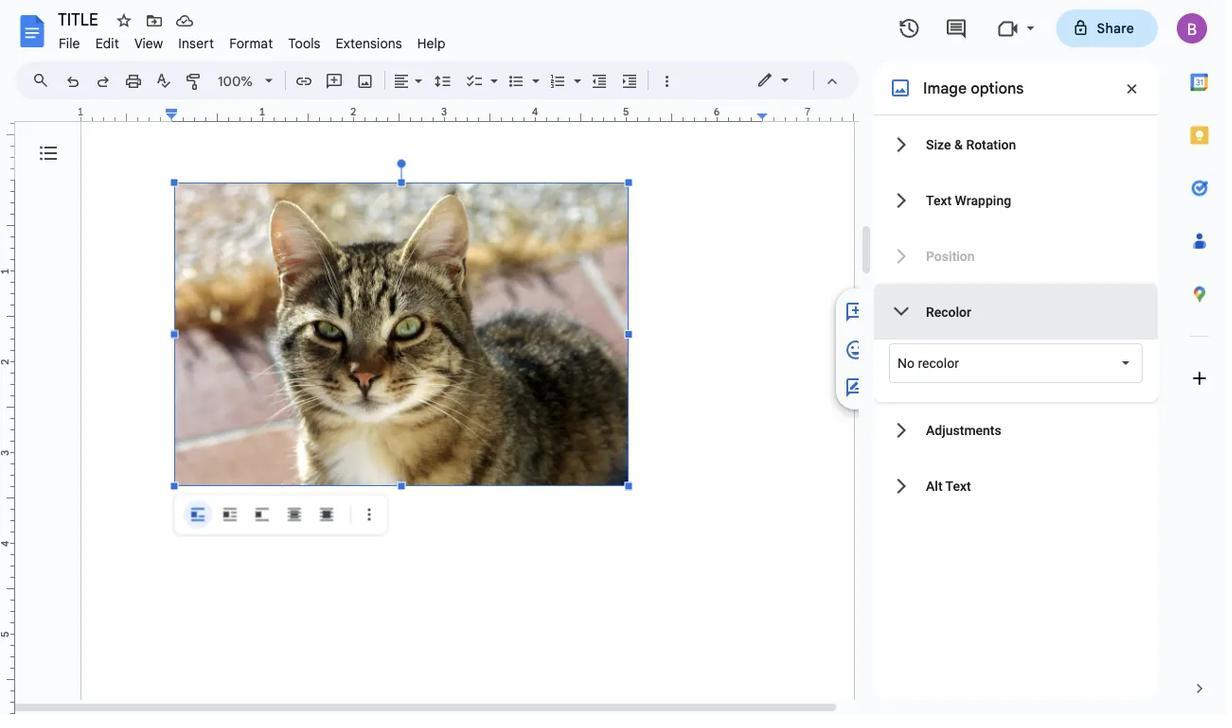 Task type: locate. For each thing, give the bounding box(es) containing it.
3 size image from the top
[[845, 377, 867, 400]]

top margin image
[[0, 90, 14, 186]]

line & paragraph spacing image
[[432, 67, 454, 94]]

2 size image from the top
[[845, 339, 867, 362]]

extensions
[[336, 35, 402, 52]]

no recolor button
[[889, 344, 1143, 383]]

view
[[134, 35, 163, 52]]

recolor
[[918, 356, 959, 371]]

1
[[77, 106, 84, 118]]

rotation
[[966, 137, 1016, 152]]

Star checkbox
[[111, 8, 137, 34]]

Menus field
[[24, 67, 65, 94]]

insert
[[178, 35, 214, 52]]

toolbar
[[178, 501, 383, 529]]

adjustments
[[926, 422, 1001, 438]]

size & rotation tab
[[874, 116, 1158, 172]]

text right the alt at the right bottom of page
[[945, 478, 971, 494]]

alt text tab
[[874, 458, 1158, 514]]

1 vertical spatial text
[[945, 478, 971, 494]]

share button
[[1056, 9, 1158, 47]]

recolor group
[[874, 284, 1158, 402]]

option group inside image options application
[[184, 501, 341, 529]]

text left wrapping
[[926, 192, 952, 208]]

Wrap text radio
[[216, 501, 244, 529]]

left margin image
[[81, 107, 177, 121]]

size
[[926, 137, 951, 152]]

text
[[926, 192, 952, 208], [945, 478, 971, 494]]

Rename text field
[[51, 8, 109, 30]]

In front of text radio
[[312, 501, 341, 529]]

menu bar containing file
[[51, 25, 453, 56]]

menu bar
[[51, 25, 453, 56]]

2 vertical spatial size image
[[845, 377, 867, 400]]

size image
[[845, 301, 867, 324], [845, 339, 867, 362], [845, 377, 867, 400]]

format
[[229, 35, 273, 52]]

text wrapping
[[926, 192, 1011, 208]]

1 vertical spatial size image
[[845, 339, 867, 362]]

main toolbar
[[56, 0, 682, 237]]

insert menu item
[[171, 32, 222, 54]]

position
[[926, 248, 975, 264]]

option group
[[184, 501, 341, 529]]

tab list
[[1173, 56, 1226, 663]]

format menu item
[[222, 32, 281, 54]]

tab list inside menu bar banner
[[1173, 56, 1226, 663]]

0 vertical spatial size image
[[845, 301, 867, 324]]

file menu item
[[51, 32, 88, 54]]

0 vertical spatial text
[[926, 192, 952, 208]]

recolor
[[926, 304, 971, 320]]



Task type: vqa. For each thing, say whether or not it's contained in the screenshot.
navigation at left
no



Task type: describe. For each thing, give the bounding box(es) containing it.
view menu item
[[127, 32, 171, 54]]

no recolor
[[898, 356, 959, 371]]

menu bar banner
[[0, 0, 1226, 716]]

extensions menu item
[[328, 32, 410, 54]]

alt
[[926, 478, 943, 494]]

options
[[971, 79, 1024, 98]]

size & rotation
[[926, 137, 1016, 152]]

image options section
[[874, 62, 1158, 701]]

mode and view toolbar
[[742, 62, 847, 99]]

menu bar inside menu bar banner
[[51, 25, 453, 56]]

&
[[954, 137, 963, 152]]

Behind text radio
[[280, 501, 309, 529]]

Zoom text field
[[213, 68, 258, 95]]

alt text
[[926, 478, 971, 494]]

help menu item
[[410, 32, 453, 54]]

In line radio
[[184, 501, 212, 529]]

share
[[1097, 20, 1134, 36]]

edit
[[95, 35, 119, 52]]

image
[[923, 79, 967, 98]]

Zoom field
[[210, 67, 281, 96]]

help
[[417, 35, 446, 52]]

wrapping
[[955, 192, 1011, 208]]

tools
[[288, 35, 321, 52]]

recolor tab
[[874, 284, 1158, 340]]

Break text radio
[[248, 501, 276, 529]]

edit menu item
[[88, 32, 127, 54]]

text wrapping tab
[[874, 172, 1158, 228]]

1 size image from the top
[[845, 301, 867, 324]]

adjustments tab
[[874, 402, 1158, 458]]

insert image image
[[355, 67, 376, 94]]

right margin image
[[757, 107, 853, 121]]

file
[[59, 35, 80, 52]]

no
[[898, 356, 915, 371]]

tools menu item
[[281, 32, 328, 54]]

image options application
[[0, 0, 1226, 716]]

position tab
[[874, 228, 1158, 284]]

image options
[[923, 79, 1024, 98]]



